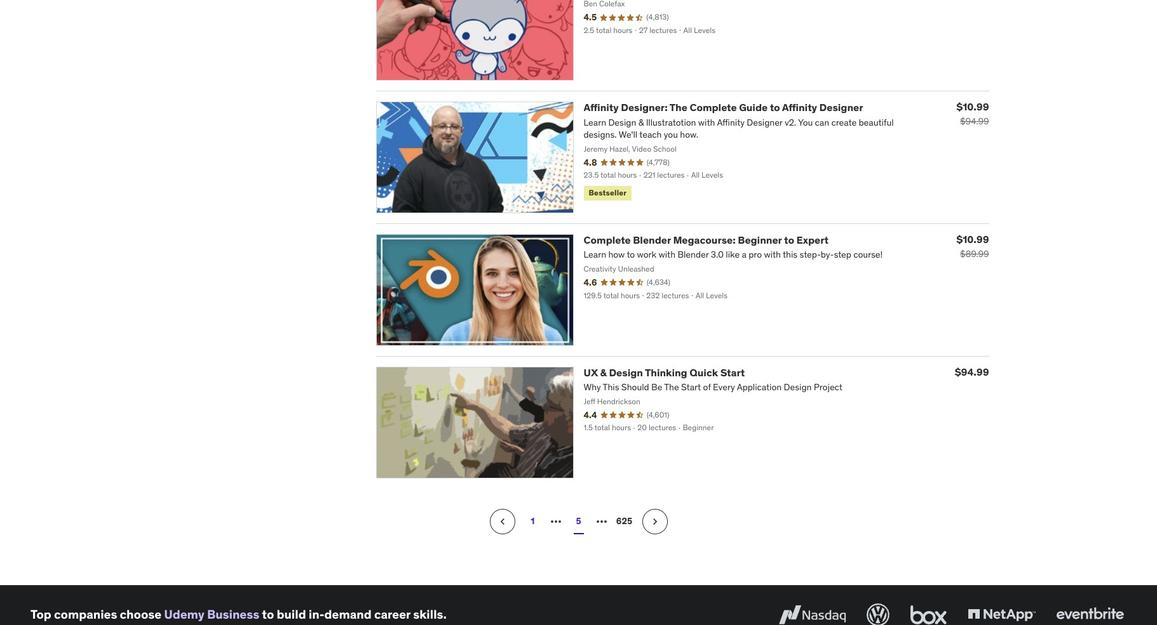 Task type: locate. For each thing, give the bounding box(es) containing it.
ellipsis image left 5
[[548, 515, 563, 530]]

1 vertical spatial $94.99
[[955, 366, 989, 379]]

1 affinity from the left
[[584, 101, 619, 114]]

netapp image
[[965, 602, 1038, 626]]

5 link
[[566, 510, 591, 535]]

box image
[[907, 602, 950, 626]]

$89.99
[[960, 249, 989, 260]]

$94.99 inside $10.99 $94.99
[[960, 116, 989, 127]]

0 horizontal spatial affinity
[[584, 101, 619, 114]]

2 affinity from the left
[[782, 101, 817, 114]]

to left build
[[262, 608, 274, 623]]

$10.99 $89.99
[[957, 233, 989, 260]]

complete
[[690, 101, 737, 114], [584, 234, 631, 247]]

to right guide
[[770, 101, 780, 114]]

1 horizontal spatial ellipsis image
[[594, 515, 609, 530]]

expert
[[797, 234, 829, 247]]

top
[[31, 608, 51, 623]]

quick
[[690, 367, 718, 379]]

0 vertical spatial $10.99
[[957, 101, 989, 113]]

nasdaq image
[[776, 602, 849, 626]]

ellipsis image
[[548, 515, 563, 530], [594, 515, 609, 530]]

designer
[[819, 101, 863, 114]]

eventbrite image
[[1054, 602, 1127, 626]]

0 vertical spatial $94.99
[[960, 116, 989, 127]]

design
[[609, 367, 643, 379]]

$10.99
[[957, 101, 989, 113], [957, 233, 989, 246]]

0 horizontal spatial to
[[262, 608, 274, 623]]

udemy
[[164, 608, 204, 623]]

affinity
[[584, 101, 619, 114], [782, 101, 817, 114]]

2 vertical spatial to
[[262, 608, 274, 623]]

previous page image
[[496, 516, 509, 529]]

2 ellipsis image from the left
[[594, 515, 609, 530]]

$94.99
[[960, 116, 989, 127], [955, 366, 989, 379]]

0 horizontal spatial complete
[[584, 234, 631, 247]]

companies
[[54, 608, 117, 623]]

build
[[277, 608, 306, 623]]

ux
[[584, 367, 598, 379]]

affinity designer: the complete guide to affinity designer
[[584, 101, 863, 114]]

2 horizontal spatial to
[[784, 234, 794, 247]]

to
[[770, 101, 780, 114], [784, 234, 794, 247], [262, 608, 274, 623]]

complete right the
[[690, 101, 737, 114]]

to left expert
[[784, 234, 794, 247]]

1 vertical spatial $10.99
[[957, 233, 989, 246]]

ellipsis image left 625
[[594, 515, 609, 530]]

skills.
[[413, 608, 447, 623]]

affinity left the designer:
[[584, 101, 619, 114]]

1 horizontal spatial to
[[770, 101, 780, 114]]

1 horizontal spatial complete
[[690, 101, 737, 114]]

1 horizontal spatial affinity
[[782, 101, 817, 114]]

affinity left designer at right top
[[782, 101, 817, 114]]

complete left blender
[[584, 234, 631, 247]]

next page image
[[649, 516, 661, 529]]

0 vertical spatial to
[[770, 101, 780, 114]]

beginner
[[738, 234, 782, 247]]

udemy business link
[[164, 608, 259, 623]]

blender
[[633, 234, 671, 247]]

0 horizontal spatial ellipsis image
[[548, 515, 563, 530]]

1 $10.99 from the top
[[957, 101, 989, 113]]

complete blender megacourse: beginner to expert
[[584, 234, 829, 247]]

in-
[[309, 608, 324, 623]]

2 $10.99 from the top
[[957, 233, 989, 246]]

designer:
[[621, 101, 668, 114]]

top companies choose udemy business to build in-demand career skills.
[[31, 608, 447, 623]]



Task type: describe. For each thing, give the bounding box(es) containing it.
business
[[207, 608, 259, 623]]

$10.99 for affinity designer: the complete guide to affinity designer
[[957, 101, 989, 113]]

1 vertical spatial complete
[[584, 234, 631, 247]]

guide
[[739, 101, 768, 114]]

start
[[720, 367, 745, 379]]

thinking
[[645, 367, 687, 379]]

to for affinity designer: the complete guide to affinity designer
[[770, 101, 780, 114]]

$10.99 for complete blender megacourse: beginner to expert
[[957, 233, 989, 246]]

career
[[374, 608, 411, 623]]

ux & design thinking quick start link
[[584, 367, 745, 379]]

choose
[[120, 608, 161, 623]]

the
[[670, 101, 687, 114]]

affinity designer: the complete guide to affinity designer link
[[584, 101, 863, 114]]

$10.99 $94.99
[[957, 101, 989, 127]]

volkswagen image
[[864, 602, 892, 626]]

ux & design thinking quick start
[[584, 367, 745, 379]]

625
[[616, 516, 632, 528]]

1 vertical spatial to
[[784, 234, 794, 247]]

complete blender megacourse: beginner to expert link
[[584, 234, 829, 247]]

demand
[[324, 608, 372, 623]]

to for top companies choose udemy business to build in-demand career skills.
[[262, 608, 274, 623]]

5
[[576, 516, 581, 528]]

1
[[531, 516, 535, 528]]

1 link
[[520, 510, 546, 535]]

1 ellipsis image from the left
[[548, 515, 563, 530]]

0 vertical spatial complete
[[690, 101, 737, 114]]

megacourse:
[[673, 234, 736, 247]]

&
[[600, 367, 607, 379]]



Task type: vqa. For each thing, say whether or not it's contained in the screenshot.
Complete to the top
yes



